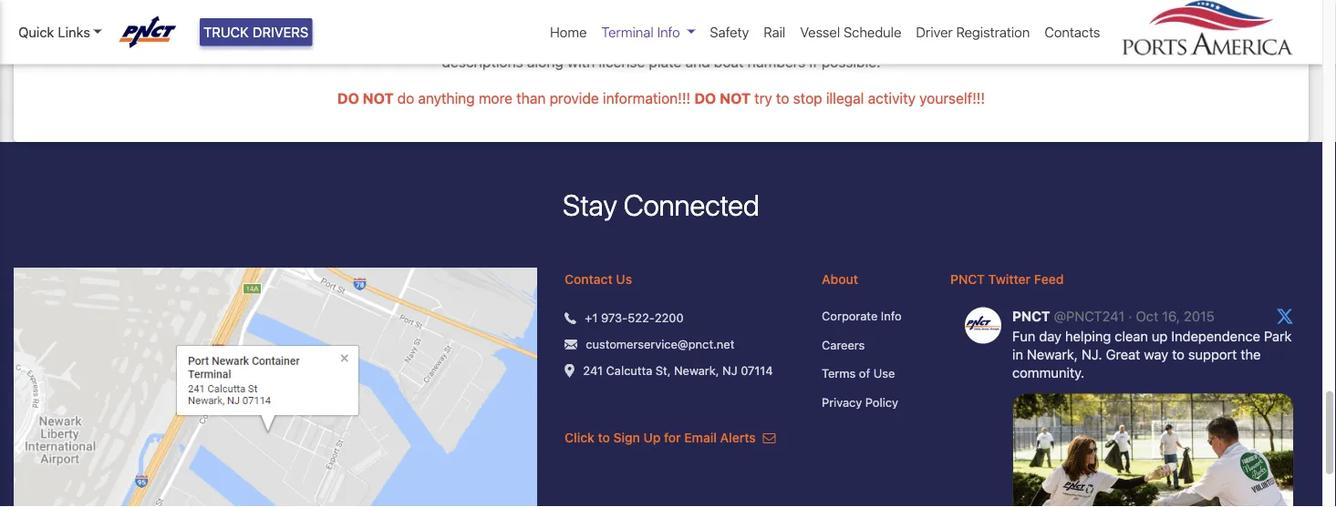 Task type: vqa. For each thing, say whether or not it's contained in the screenshot.
"QUICK LINKS"
yes



Task type: describe. For each thing, give the bounding box(es) containing it.
personnel
[[924, 31, 990, 49]]

contact us
[[565, 272, 632, 287]]

522-
[[628, 311, 655, 325]]

pertinent
[[727, 31, 787, 49]]

privacy policy
[[822, 396, 898, 410]]

alerts
[[720, 431, 756, 446]]

us
[[616, 272, 632, 287]]

safety
[[710, 24, 749, 40]]

0 vertical spatial and
[[993, 31, 1018, 49]]

terminal info
[[601, 24, 680, 40]]

along
[[527, 53, 563, 70]]

driver
[[916, 24, 953, 40]]

activity
[[868, 90, 916, 107]]

yourself!!!
[[919, 90, 985, 107]]

1 information from the left
[[274, 31, 349, 49]]

vehicle
[[1022, 31, 1068, 49]]

provide
[[549, 90, 599, 107]]

973-
[[601, 311, 628, 325]]

calcutta
[[606, 364, 652, 378]]

stay
[[563, 188, 617, 222]]

more
[[479, 90, 513, 107]]

connected
[[623, 188, 760, 222]]

registration
[[956, 24, 1030, 40]]

as
[[905, 31, 920, 49]]

privacy
[[822, 396, 862, 410]]

will
[[412, 31, 433, 49]]

email
[[684, 431, 717, 446]]

contacts
[[1045, 24, 1100, 40]]

links
[[58, 24, 90, 40]]

do not do anything more than provide information!!! do not try to stop illegal activity yourself!!!
[[337, 90, 985, 107]]

2200
[[655, 311, 684, 325]]

anything
[[418, 90, 475, 107]]

such
[[870, 31, 901, 49]]

twitter
[[988, 272, 1031, 287]]

you
[[353, 31, 377, 49]]

241 calcutta st, newark, nj 07114 link
[[583, 362, 773, 380]]

numbers
[[747, 53, 806, 70]]

customerservice@pnct.net
[[586, 338, 734, 351]]

truck
[[203, 24, 249, 40]]

information!!!
[[603, 90, 691, 107]]

241
[[583, 364, 603, 378]]

confidentially.
[[514, 31, 606, 49]]

with
[[567, 53, 595, 70]]

do
[[397, 90, 414, 107]]

handled
[[457, 31, 511, 49]]

vessel schedule link
[[793, 15, 909, 50]]

schedule
[[844, 24, 901, 40]]

careers
[[822, 338, 865, 352]]

+1
[[585, 311, 598, 325]]

about
[[822, 272, 858, 287]]

truck drivers link
[[200, 18, 312, 46]]

license
[[599, 53, 645, 70]]

rail
[[764, 24, 785, 40]]



Task type: locate. For each thing, give the bounding box(es) containing it.
to up plate on the top of page
[[663, 31, 676, 49]]

0 horizontal spatial and
[[685, 53, 710, 70]]

to right try
[[776, 90, 789, 107]]

customerservice@pnct.net link
[[586, 336, 734, 354]]

information
[[274, 31, 349, 49], [791, 31, 866, 49]]

stop
[[793, 90, 822, 107]]

pnct
[[950, 272, 985, 287]]

be
[[609, 31, 627, 49]]

1 horizontal spatial not
[[720, 90, 751, 107]]

info for terminal info
[[657, 24, 680, 40]]

all information you give will be handled confidentially. be sure to record pertinent information such as personnel and vehicle descriptions along with license plate and boat numbers if possible.
[[254, 31, 1068, 70]]

boat
[[714, 53, 744, 70]]

1 vertical spatial to
[[776, 90, 789, 107]]

to
[[663, 31, 676, 49], [776, 90, 789, 107], [598, 431, 610, 446]]

st,
[[656, 364, 671, 378]]

info up plate on the top of page
[[657, 24, 680, 40]]

descriptions
[[442, 53, 523, 70]]

do
[[337, 90, 359, 107], [694, 90, 716, 107]]

0 vertical spatial info
[[657, 24, 680, 40]]

of
[[859, 367, 870, 381]]

policy
[[865, 396, 898, 410]]

feed
[[1034, 272, 1064, 287]]

1 not from the left
[[363, 90, 394, 107]]

record
[[680, 31, 723, 49]]

0 horizontal spatial information
[[274, 31, 349, 49]]

1 vertical spatial and
[[685, 53, 710, 70]]

2 horizontal spatial to
[[776, 90, 789, 107]]

corporate info
[[822, 310, 902, 323]]

than
[[516, 90, 546, 107]]

truck drivers
[[203, 24, 309, 40]]

driver registration
[[916, 24, 1030, 40]]

terms of use link
[[822, 365, 923, 383]]

quick links
[[18, 24, 90, 40]]

vessel schedule
[[800, 24, 901, 40]]

information right all
[[274, 31, 349, 49]]

0 vertical spatial to
[[663, 31, 676, 49]]

if
[[809, 53, 818, 70]]

all
[[254, 31, 270, 49]]

click
[[565, 431, 594, 446]]

not left try
[[720, 90, 751, 107]]

quick
[[18, 24, 54, 40]]

info up the careers link
[[881, 310, 902, 323]]

2 information from the left
[[791, 31, 866, 49]]

sure
[[631, 31, 659, 49]]

1 do from the left
[[337, 90, 359, 107]]

and down the record
[[685, 53, 710, 70]]

to left sign
[[598, 431, 610, 446]]

vessel
[[800, 24, 840, 40]]

241 calcutta st, newark, nj 07114
[[583, 364, 773, 378]]

1 horizontal spatial and
[[993, 31, 1018, 49]]

to inside all information you give will be handled confidentially. be sure to record pertinent information such as personnel and vehicle descriptions along with license plate and boat numbers if possible.
[[663, 31, 676, 49]]

corporate info link
[[822, 308, 923, 326]]

illegal
[[826, 90, 864, 107]]

quick links link
[[18, 22, 102, 42]]

0 horizontal spatial not
[[363, 90, 394, 107]]

terminal
[[601, 24, 654, 40]]

contact
[[565, 272, 613, 287]]

07114
[[741, 364, 773, 378]]

envelope o image
[[763, 432, 776, 445]]

+1 973-522-2200 link
[[585, 309, 684, 327]]

stay connected
[[563, 188, 760, 222]]

try
[[754, 90, 772, 107]]

click to sign up for email alerts link
[[565, 431, 776, 446]]

not
[[363, 90, 394, 107], [720, 90, 751, 107]]

sign
[[613, 431, 640, 446]]

terminal info link
[[594, 15, 703, 50]]

do left do
[[337, 90, 359, 107]]

home link
[[543, 15, 594, 50]]

careers link
[[822, 337, 923, 354]]

1 vertical spatial info
[[881, 310, 902, 323]]

nj
[[722, 364, 737, 378]]

2 vertical spatial to
[[598, 431, 610, 446]]

info for corporate info
[[881, 310, 902, 323]]

for
[[664, 431, 681, 446]]

rail link
[[756, 15, 793, 50]]

home
[[550, 24, 587, 40]]

be
[[437, 31, 454, 49]]

not left do
[[363, 90, 394, 107]]

use
[[873, 367, 895, 381]]

+1 973-522-2200
[[585, 311, 684, 325]]

driver registration link
[[909, 15, 1037, 50]]

do down boat
[[694, 90, 716, 107]]

click to sign up for email alerts
[[565, 431, 759, 446]]

1 horizontal spatial to
[[663, 31, 676, 49]]

contacts link
[[1037, 15, 1108, 50]]

and left vehicle
[[993, 31, 1018, 49]]

safety link
[[703, 15, 756, 50]]

0 horizontal spatial to
[[598, 431, 610, 446]]

privacy policy link
[[822, 394, 923, 412]]

give
[[381, 31, 408, 49]]

possible.
[[822, 53, 881, 70]]

2 do from the left
[[694, 90, 716, 107]]

newark,
[[674, 364, 719, 378]]

2 not from the left
[[720, 90, 751, 107]]

1 horizontal spatial do
[[694, 90, 716, 107]]

information up if
[[791, 31, 866, 49]]

terms
[[822, 367, 856, 381]]

up
[[643, 431, 661, 446]]

1 horizontal spatial information
[[791, 31, 866, 49]]

0 horizontal spatial do
[[337, 90, 359, 107]]

corporate
[[822, 310, 878, 323]]

0 horizontal spatial info
[[657, 24, 680, 40]]

drivers
[[252, 24, 309, 40]]

terms of use
[[822, 367, 895, 381]]

plate
[[649, 53, 682, 70]]

1 horizontal spatial info
[[881, 310, 902, 323]]



